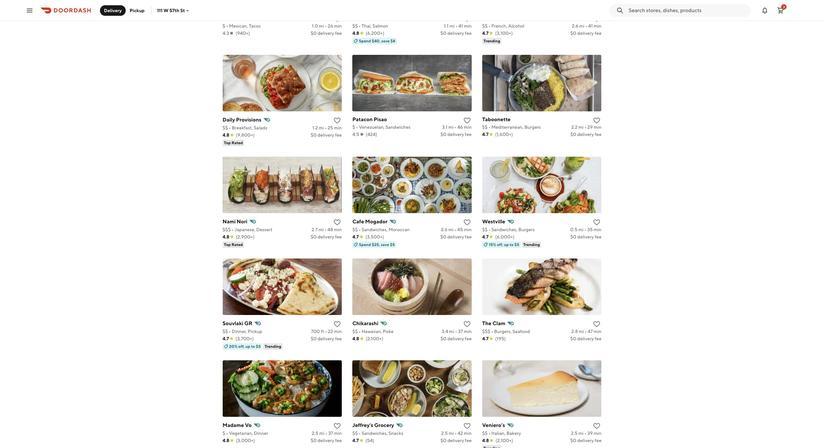 Task type: locate. For each thing, give the bounding box(es) containing it.
moroccan
[[389, 227, 410, 233]]

$$$
[[223, 227, 231, 233], [482, 329, 491, 335]]

0 vertical spatial trending
[[484, 39, 500, 43]]

20%
[[229, 345, 238, 350]]

1 vertical spatial to
[[251, 345, 255, 350]]

$ for madame vo
[[223, 431, 225, 437]]

delivery down 2.2 mi • 29 min at the top right of page
[[577, 132, 594, 137]]

fee down 2.7 mi • 48 min
[[335, 235, 342, 240]]

$5 down moroccan
[[390, 243, 395, 247]]

0 vertical spatial burgers
[[525, 125, 541, 130]]

$ up 4.5
[[353, 125, 355, 130]]

0 vertical spatial up
[[504, 243, 509, 247]]

4.5
[[353, 132, 359, 137]]

0 vertical spatial top rated
[[224, 141, 243, 145]]

$0 delivery fee for madame vo
[[311, 439, 342, 444]]

delivery for chikarashi
[[448, 337, 464, 342]]

$0 down 2.5 mi • 37 min
[[311, 439, 317, 444]]

fee down 2.8 mi • 47 min
[[595, 337, 602, 342]]

thai
[[361, 15, 371, 21]]

fee down 3.4 mi • 37 min
[[465, 337, 472, 342]]

click to add this store to your saved list image for westville
[[593, 219, 601, 227]]

(6,000+)
[[495, 235, 515, 240]]

1 vertical spatial $$$
[[482, 329, 491, 335]]

$ • venezuelan, sandwiches
[[353, 125, 411, 130]]

japanese,
[[235, 227, 255, 233]]

$0 for madame vo
[[311, 439, 317, 444]]

1 vertical spatial 37
[[328, 431, 333, 437]]

min for madame vo
[[334, 431, 342, 437]]

0 horizontal spatial trending
[[265, 345, 281, 350]]

$0 down 3.1
[[441, 132, 447, 137]]

top rated down the "(9,800+)"
[[224, 141, 243, 145]]

1 vertical spatial burgers
[[519, 227, 535, 233]]

delivery down 3.4 mi • 37 min
[[448, 337, 464, 342]]

0.5 mi • 35 min
[[570, 227, 602, 233]]

1 41 from the left
[[459, 23, 463, 29]]

0 vertical spatial top
[[224, 141, 231, 145]]

2 vertical spatial $
[[223, 431, 225, 437]]

$0
[[311, 31, 317, 36], [441, 31, 447, 36], [571, 31, 577, 36], [441, 132, 447, 137], [571, 132, 577, 137], [311, 133, 317, 138], [311, 235, 317, 240], [441, 235, 447, 240], [571, 235, 577, 240], [311, 337, 317, 342], [441, 337, 447, 342], [571, 337, 577, 342], [311, 439, 317, 444], [441, 439, 447, 444], [571, 439, 577, 444]]

save left $8 on the top left of page
[[381, 39, 390, 43]]

pickup down gr
[[248, 329, 262, 335]]

click to add this store to your saved list image for daily provisions
[[333, 117, 341, 125]]

2.6 for buvette
[[572, 23, 579, 29]]

click to add this store to your saved list image for up thai
[[463, 15, 471, 23]]

$$$ down the
[[482, 329, 491, 335]]

$0 down 2.5 mi • 42 min at the right of the page
[[441, 439, 447, 444]]

spend for thai
[[359, 39, 371, 43]]

(2,100+) down $$ • hawaiian, poke
[[366, 337, 383, 342]]

2 horizontal spatial $5
[[515, 243, 519, 247]]

3.4
[[442, 329, 448, 335]]

delivery down 2.8 mi • 47 min
[[577, 337, 594, 342]]

1 rated from the top
[[232, 141, 243, 145]]

$0 delivery fee down 2.5 mi • 42 min at the right of the page
[[441, 439, 472, 444]]

$ down madame
[[223, 431, 225, 437]]

vegetarian,
[[229, 431, 253, 437]]

$$ for chikarashi
[[353, 329, 358, 335]]

min for cafe mogador
[[464, 227, 472, 233]]

$$ • french, alcohol
[[482, 23, 525, 29]]

fee for cafe mogador
[[465, 235, 472, 240]]

trending down (3,100+) at the top of the page
[[484, 39, 500, 43]]

$0 delivery fee down 1.2 mi • 25 min on the top left
[[311, 133, 342, 138]]

4.7 left (195)
[[482, 337, 489, 342]]

1 horizontal spatial off,
[[497, 243, 503, 247]]

buvette
[[482, 15, 502, 21]]

delivery down 1.2 mi • 25 min on the top left
[[318, 133, 334, 138]]

1 horizontal spatial 2.5
[[441, 431, 448, 437]]

$5 for souvlaki gr
[[256, 345, 261, 350]]

westville
[[482, 219, 505, 225]]

click to add this store to your saved list image for veniero's
[[593, 423, 601, 431]]

thai,
[[362, 23, 372, 29]]

off, right 15%
[[497, 243, 503, 247]]

up down (3,700+)
[[245, 345, 250, 350]]

1 vertical spatial spend
[[359, 243, 371, 247]]

1 top from the top
[[224, 141, 231, 145]]

sandwiches, down jeffrey's grocery
[[362, 431, 388, 437]]

click to add this store to your saved list image up 1.1 mi • 41 min
[[463, 15, 471, 23]]

click to add this store to your saved list image up 2.6 mi • 45 min
[[463, 219, 471, 227]]

delivery for westville
[[577, 235, 594, 240]]

$$ down veniero's at the bottom of the page
[[482, 431, 488, 437]]

2 vertical spatial trending
[[265, 345, 281, 350]]

$$ down westville
[[482, 227, 488, 233]]

$$ • italian, bakery
[[482, 431, 521, 437]]

(2,900+)
[[236, 235, 255, 240]]

0 horizontal spatial up
[[245, 345, 250, 350]]

sandwiches, for jeffrey's grocery
[[362, 431, 388, 437]]

min for nami nori
[[334, 227, 342, 233]]

top rated for nami
[[224, 243, 243, 247]]

click to add this store to your saved list image for jeffrey's grocery
[[463, 423, 471, 431]]

$0 for veniero's
[[571, 439, 577, 444]]

0 horizontal spatial off,
[[238, 345, 245, 350]]

0 horizontal spatial 37
[[328, 431, 333, 437]]

st
[[180, 8, 185, 13]]

mi for taqueria diana
[[319, 23, 324, 29]]

2 top rated from the top
[[224, 243, 243, 247]]

grocery
[[374, 423, 394, 429]]

taqueria diana
[[223, 15, 259, 21]]

min for souvlaki gr
[[334, 329, 342, 335]]

0 horizontal spatial to
[[251, 345, 255, 350]]

4.8 down nami
[[223, 235, 229, 240]]

delivery down the 0.5 mi • 35 min
[[577, 235, 594, 240]]

$$ down daily on the top
[[223, 125, 228, 131]]

burgers up 15% off, up to $5
[[519, 227, 535, 233]]

0 vertical spatial 2.6
[[572, 23, 579, 29]]

4.8
[[353, 31, 359, 36], [223, 133, 229, 138], [223, 235, 229, 240], [353, 337, 359, 342], [223, 439, 229, 444], [482, 439, 489, 444]]

2 top from the top
[[224, 243, 231, 247]]

delivery down 2.7 mi • 48 min
[[318, 235, 334, 240]]

1.1
[[444, 23, 449, 29]]

$5 down $$ • dinner, pickup
[[256, 345, 261, 350]]

1 spend from the top
[[359, 39, 371, 43]]

0 horizontal spatial (2,100+)
[[366, 337, 383, 342]]

(9,800+)
[[236, 133, 255, 138]]

1 horizontal spatial to
[[510, 243, 514, 247]]

french,
[[492, 23, 508, 29]]

(424)
[[366, 132, 377, 137]]

delivery down 3.1 mi • 46 min
[[448, 132, 464, 137]]

2 2.5 from the left
[[441, 431, 448, 437]]

$0 for chikarashi
[[441, 337, 447, 342]]

4.8 for nami nori
[[223, 235, 229, 240]]

tacos
[[249, 23, 261, 29]]

fee down 2.5 mi • 39 min
[[595, 439, 602, 444]]

pickup button
[[126, 5, 149, 16]]

0 vertical spatial $$$
[[223, 227, 231, 233]]

2.5 for vo
[[312, 431, 319, 437]]

delivery for the clam
[[577, 337, 594, 342]]

poke
[[383, 329, 394, 335]]

$0 delivery fee for the clam
[[571, 337, 602, 342]]

delivery for daily provisions
[[318, 133, 334, 138]]

1 horizontal spatial $$$
[[482, 329, 491, 335]]

1 vertical spatial rated
[[232, 243, 243, 247]]

save for thai
[[381, 39, 390, 43]]

$$ for daily provisions
[[223, 125, 228, 131]]

click to add this store to your saved list image up 1.2 mi • 25 min on the top left
[[333, 117, 341, 125]]

pisao
[[374, 117, 387, 123]]

pickup
[[130, 8, 145, 13], [248, 329, 262, 335]]

1 vertical spatial top rated
[[224, 243, 243, 247]]

2.7 mi • 48 min
[[312, 227, 342, 233]]

$0 for taqueria diana
[[311, 31, 317, 36]]

1 vertical spatial up
[[245, 345, 250, 350]]

sandwiches
[[386, 125, 411, 130]]

$0 down 2.8
[[571, 337, 577, 342]]

•
[[226, 23, 228, 29], [325, 23, 327, 29], [359, 23, 361, 29], [456, 23, 458, 29], [489, 23, 491, 29], [586, 23, 588, 29], [356, 125, 358, 130], [455, 125, 457, 130], [489, 125, 491, 130], [585, 125, 587, 130], [229, 125, 231, 131], [325, 125, 327, 131], [232, 227, 234, 233], [325, 227, 327, 233], [359, 227, 361, 233], [455, 227, 457, 233], [489, 227, 491, 233], [585, 227, 587, 233], [229, 329, 231, 335], [325, 329, 327, 335], [359, 329, 361, 335], [455, 329, 457, 335], [491, 329, 493, 335], [585, 329, 587, 335], [226, 431, 228, 437], [325, 431, 327, 437], [359, 431, 361, 437], [455, 431, 457, 437], [489, 431, 491, 437], [585, 431, 587, 437]]

venezuelan,
[[359, 125, 385, 130]]

26
[[328, 23, 333, 29]]

fee for up thai
[[465, 31, 472, 36]]

burgers
[[525, 125, 541, 130], [519, 227, 535, 233]]

2.6 mi • 45 min
[[441, 227, 472, 233]]

$0 delivery fee down 2.7 mi • 48 min
[[311, 235, 342, 240]]

$$ down chikarashi
[[353, 329, 358, 335]]

click to add this store to your saved list image
[[333, 15, 341, 23], [333, 117, 341, 125], [333, 219, 341, 227], [463, 219, 471, 227], [593, 219, 601, 227], [333, 423, 341, 431], [463, 423, 471, 431], [593, 423, 601, 431]]

0 horizontal spatial pickup
[[130, 8, 145, 13]]

off,
[[497, 243, 503, 247], [238, 345, 245, 350]]

$0 down the "700"
[[311, 337, 317, 342]]

click to add this store to your saved list image for madame vo
[[333, 423, 341, 431]]

1 top rated from the top
[[224, 141, 243, 145]]

1 vertical spatial 2.6
[[441, 227, 448, 233]]

1 vertical spatial pickup
[[248, 329, 262, 335]]

to
[[510, 243, 514, 247], [251, 345, 255, 350]]

trending for westville
[[523, 243, 540, 247]]

0 vertical spatial save
[[381, 39, 390, 43]]

0 horizontal spatial $$$
[[223, 227, 231, 233]]

$0 for the clam
[[571, 337, 577, 342]]

nori
[[237, 219, 248, 225]]

0 vertical spatial (2,100+)
[[366, 337, 383, 342]]

$0 down the 1.1 on the top right of the page
[[441, 31, 447, 36]]

delivery down '700 ft • 22 min' at the bottom left of page
[[318, 337, 334, 342]]

2.5
[[312, 431, 319, 437], [441, 431, 448, 437], [571, 431, 578, 437]]

trending right "20% off, up to $5"
[[265, 345, 281, 350]]

rated
[[232, 141, 243, 145], [232, 243, 243, 247]]

delivery down the '1.0 mi • 26 min'
[[318, 31, 334, 36]]

1 vertical spatial trending
[[523, 243, 540, 247]]

taboonette
[[482, 117, 511, 123]]

$0 delivery fee for buvette
[[571, 31, 602, 36]]

4.7 down taboonette
[[482, 132, 489, 137]]

2 rated from the top
[[232, 243, 243, 247]]

$0 down 2.6 mi • 41 min
[[571, 31, 577, 36]]

burgers right "mediterranean,"
[[525, 125, 541, 130]]

(2,100+) for veniero's
[[496, 439, 513, 444]]

20% off, up to $5
[[229, 345, 261, 350]]

patacon
[[353, 117, 373, 123]]

sandwiches, up (6,000+)
[[492, 227, 518, 233]]

4.7 down westville
[[482, 235, 489, 240]]

mediterranean,
[[492, 125, 524, 130]]

0 vertical spatial spend
[[359, 39, 371, 43]]

1 horizontal spatial 37
[[458, 329, 463, 335]]

1 horizontal spatial up
[[504, 243, 509, 247]]

delivery for taqueria diana
[[318, 31, 334, 36]]

delivery down 2.5 mi • 37 min
[[318, 439, 334, 444]]

$0 delivery fee for souvlaki gr
[[311, 337, 342, 342]]

1 vertical spatial top
[[224, 243, 231, 247]]

$0 delivery fee down the '1.0 mi • 26 min'
[[311, 31, 342, 36]]

4.8 down daily on the top
[[223, 133, 229, 138]]

4.7 for souvlaki gr
[[223, 337, 229, 342]]

click to add this store to your saved list image for nami nori
[[333, 219, 341, 227]]

click to add this store to your saved list image for cafe mogador
[[463, 219, 471, 227]]

$0 delivery fee down 2.6 mi • 41 min
[[571, 31, 602, 36]]

$$ down taboonette
[[482, 125, 488, 130]]

top rated down the (2,900+)
[[224, 243, 243, 247]]

rated down the "(9,800+)"
[[232, 141, 243, 145]]

delivery down 2.5 mi • 39 min
[[577, 439, 594, 444]]

2.6
[[572, 23, 579, 29], [441, 227, 448, 233]]

click to add this store to your saved list image up 2.7 mi • 48 min
[[333, 219, 341, 227]]

$0 down 1.0
[[311, 31, 317, 36]]

chikarashi
[[353, 321, 379, 327]]

$0 delivery fee down 2.2 mi • 29 min at the top right of page
[[571, 132, 602, 137]]

delivery for madame vo
[[318, 439, 334, 444]]

1 horizontal spatial 41
[[588, 23, 593, 29]]

top down nami
[[224, 243, 231, 247]]

$0 down 2.2 in the top right of the page
[[571, 132, 577, 137]]

$$ • breakfast, salads
[[223, 125, 267, 131]]

click to add this store to your saved list image up the '1.0 mi • 26 min'
[[333, 15, 341, 23]]

$0 delivery fee down 2.8 mi • 47 min
[[571, 337, 602, 342]]

$0 down 1.2
[[311, 133, 317, 138]]

0 horizontal spatial $5
[[256, 345, 261, 350]]

spend
[[359, 39, 371, 43], [359, 243, 371, 247]]

2 horizontal spatial 2.5
[[571, 431, 578, 437]]

$$ • hawaiian, poke
[[353, 329, 394, 335]]

2 spend from the top
[[359, 243, 371, 247]]

salads
[[254, 125, 267, 131]]

$$ down cafe
[[353, 227, 358, 233]]

1 vertical spatial (2,100+)
[[496, 439, 513, 444]]

1 horizontal spatial trending
[[484, 39, 500, 43]]

0 vertical spatial 37
[[458, 329, 463, 335]]

up
[[504, 243, 509, 247], [245, 345, 250, 350]]

min for westville
[[594, 227, 602, 233]]

2.5 for grocery
[[441, 431, 448, 437]]

$0 delivery fee down 2.5 mi • 39 min
[[571, 439, 602, 444]]

(1,600+)
[[495, 132, 513, 137]]

dinner
[[254, 431, 268, 437]]

click to add this store to your saved list image right 29
[[593, 117, 601, 125]]

1.1 mi • 41 min
[[444, 23, 472, 29]]

0 horizontal spatial 41
[[459, 23, 463, 29]]

$0 delivery fee down 2.6 mi • 45 min
[[441, 235, 472, 240]]

click to add this store to your saved list image up '700 ft • 22 min' at the bottom left of page
[[333, 321, 341, 329]]

1 vertical spatial off,
[[238, 345, 245, 350]]

off, right 20%
[[238, 345, 245, 350]]

$$ • dinner, pickup
[[223, 329, 262, 335]]

mi for chikarashi
[[449, 329, 454, 335]]

mogador
[[365, 219, 388, 225]]

click to add this store to your saved list image up 2.5 mi • 37 min
[[333, 423, 341, 431]]

delivery down 2.6 mi • 45 min
[[448, 235, 464, 240]]

to down (6,000+)
[[510, 243, 514, 247]]

up thai
[[353, 15, 371, 21]]

fee down the '1.0 mi • 26 min'
[[335, 31, 342, 36]]

0 vertical spatial rated
[[232, 141, 243, 145]]

2 horizontal spatial trending
[[523, 243, 540, 247]]

$5 down (6,000+)
[[515, 243, 519, 247]]

0 horizontal spatial 2.6
[[441, 227, 448, 233]]

22
[[328, 329, 333, 335]]

0 vertical spatial $
[[223, 23, 225, 29]]

4.8 for madame vo
[[223, 439, 229, 444]]

1 horizontal spatial (2,100+)
[[496, 439, 513, 444]]

click to add this store to your saved list image
[[463, 15, 471, 23], [593, 15, 601, 23], [463, 117, 471, 125], [593, 117, 601, 125], [333, 321, 341, 329], [463, 321, 471, 329], [593, 321, 601, 329]]

min for buvette
[[594, 23, 602, 29]]

4.7 left (54)
[[353, 439, 359, 444]]

delivery
[[318, 31, 334, 36], [448, 31, 464, 36], [577, 31, 594, 36], [448, 132, 464, 137], [577, 132, 594, 137], [318, 133, 334, 138], [318, 235, 334, 240], [448, 235, 464, 240], [577, 235, 594, 240], [318, 337, 334, 342], [448, 337, 464, 342], [577, 337, 594, 342], [318, 439, 334, 444], [448, 439, 464, 444], [577, 439, 594, 444]]

fee for souvlaki gr
[[335, 337, 342, 342]]

2 41 from the left
[[588, 23, 593, 29]]

4.7 down buvette
[[482, 31, 489, 36]]

mi for up thai
[[450, 23, 455, 29]]

salmon
[[373, 23, 388, 29]]

2.5 mi • 39 min
[[571, 431, 602, 437]]

$0 delivery fee down 3.4 mi • 37 min
[[441, 337, 472, 342]]

$0 delivery fee down 2.5 mi • 37 min
[[311, 439, 342, 444]]

clam
[[493, 321, 506, 327]]

4.8 for daily provisions
[[223, 133, 229, 138]]

1.0 mi • 26 min
[[312, 23, 342, 29]]

111
[[157, 8, 163, 13]]

0 vertical spatial off,
[[497, 243, 503, 247]]

spend left $25,
[[359, 243, 371, 247]]

click to add this store to your saved list image up 2.5 mi • 42 min at the right of the page
[[463, 423, 471, 431]]

(2,100+) down $$ • italian, bakery
[[496, 439, 513, 444]]

2.5 mi • 42 min
[[441, 431, 472, 437]]

4.8 down veniero's at the bottom of the page
[[482, 439, 489, 444]]

57th
[[170, 8, 179, 13]]

1 horizontal spatial 2.6
[[572, 23, 579, 29]]

click to add this store to your saved list image up 3.4 mi • 37 min
[[463, 321, 471, 329]]

pickup left '111'
[[130, 8, 145, 13]]

$0 delivery fee for daily provisions
[[311, 133, 342, 138]]

37
[[458, 329, 463, 335], [328, 431, 333, 437]]

mi for the clam
[[579, 329, 584, 335]]

min for daily provisions
[[334, 125, 342, 131]]

up for westville
[[504, 243, 509, 247]]

2.2 mi • 29 min
[[572, 125, 602, 130]]

4.7 down the souvlaki
[[223, 337, 229, 342]]

(2,100+)
[[366, 337, 383, 342], [496, 439, 513, 444]]

4.8 down vegetarian,
[[223, 439, 229, 444]]

4.7 for buvette
[[482, 31, 489, 36]]

click to add this store to your saved list image up 2.8 mi • 47 min
[[593, 321, 601, 329]]

1 2.5 from the left
[[312, 431, 319, 437]]

$0 delivery fee down 1.1 mi • 41 min
[[441, 31, 472, 36]]

delivery down 2.6 mi • 41 min
[[577, 31, 594, 36]]

burgers for $$ • mediterranean, burgers
[[525, 125, 541, 130]]

37 for madame vo
[[328, 431, 333, 437]]

$$ for up thai
[[353, 23, 358, 29]]

0 vertical spatial to
[[510, 243, 514, 247]]

delivery for buvette
[[577, 31, 594, 36]]

rated for nori
[[232, 243, 243, 247]]

4.8 for chikarashi
[[353, 337, 359, 342]]

4.7 down cafe
[[353, 235, 359, 240]]

$40,
[[372, 39, 381, 43]]

seafood
[[513, 329, 530, 335]]

1 vertical spatial save
[[381, 243, 389, 247]]

click to add this store to your saved list image up the 0.5 mi • 35 min
[[593, 219, 601, 227]]

0 vertical spatial pickup
[[130, 8, 145, 13]]

$0 down 0.5
[[571, 235, 577, 240]]

mi for cafe mogador
[[449, 227, 454, 233]]

fee for veniero's
[[595, 439, 602, 444]]

4.7
[[482, 31, 489, 36], [482, 132, 489, 137], [353, 235, 359, 240], [482, 235, 489, 240], [223, 337, 229, 342], [482, 337, 489, 342], [353, 439, 359, 444]]

$$ down buvette
[[482, 23, 488, 29]]

41 for buvette
[[588, 23, 593, 29]]

0 horizontal spatial 2.5
[[312, 431, 319, 437]]



Task type: describe. For each thing, give the bounding box(es) containing it.
1 horizontal spatial pickup
[[248, 329, 262, 335]]

click to add this store to your saved list image right the 46 at the top of the page
[[463, 117, 471, 125]]

48
[[328, 227, 333, 233]]

spend $25, save $5
[[359, 243, 395, 247]]

$0 for jeffrey's grocery
[[441, 439, 447, 444]]

$ • vegetarian, dinner
[[223, 431, 268, 437]]

$0 for westville
[[571, 235, 577, 240]]

taqueria
[[223, 15, 244, 21]]

hawaiian,
[[362, 329, 382, 335]]

dinner,
[[232, 329, 247, 335]]

mi for buvette
[[580, 23, 585, 29]]

$0 delivery fee for cafe mogador
[[441, 235, 472, 240]]

fee down 3.1 mi • 46 min
[[465, 132, 472, 137]]

alcohol
[[508, 23, 525, 29]]

42
[[458, 431, 463, 437]]

pickup inside button
[[130, 8, 145, 13]]

fee for daily provisions
[[335, 133, 342, 138]]

$0 for cafe mogador
[[441, 235, 447, 240]]

1.0
[[312, 23, 318, 29]]

notification bell image
[[761, 6, 769, 14]]

top for daily provisions
[[224, 141, 231, 145]]

4.7 for cafe mogador
[[353, 235, 359, 240]]

$0 delivery fee for veniero's
[[571, 439, 602, 444]]

souvlaki
[[223, 321, 243, 327]]

2.8
[[572, 329, 578, 335]]

$$ • sandwiches, snacks
[[353, 431, 403, 437]]

fee for westville
[[595, 235, 602, 240]]

fee for the clam
[[595, 337, 602, 342]]

4.3
[[223, 31, 229, 36]]

2 items, open order cart image
[[777, 6, 785, 14]]

top rated for daily
[[224, 141, 243, 145]]

$$ • mediterranean, burgers
[[482, 125, 541, 130]]

111 w 57th st button
[[157, 8, 190, 13]]

$0 for daily provisions
[[311, 133, 317, 138]]

47
[[588, 329, 593, 335]]

$0 delivery fee for taqueria diana
[[311, 31, 342, 36]]

daily provisions
[[223, 117, 261, 123]]

click to add this store to your saved list image for souvlaki gr
[[333, 321, 341, 329]]

fee for taqueria diana
[[335, 31, 342, 36]]

diana
[[245, 15, 259, 21]]

$5 for westville
[[515, 243, 519, 247]]

patacon pisao
[[353, 117, 387, 123]]

37 for chikarashi
[[458, 329, 463, 335]]

$$ for buvette
[[482, 23, 488, 29]]

dessert
[[256, 227, 272, 233]]

0.5
[[570, 227, 578, 233]]

(3,100+)
[[495, 31, 513, 36]]

souvlaki gr
[[223, 321, 252, 327]]

to for westville
[[510, 243, 514, 247]]

$$ for veniero's
[[482, 431, 488, 437]]

(3,700+)
[[236, 337, 254, 342]]

delivery for veniero's
[[577, 439, 594, 444]]

delivery for cafe mogador
[[448, 235, 464, 240]]

cafe mogador
[[353, 219, 388, 225]]

delivery
[[104, 8, 122, 13]]

click to add this store to your saved list image for the clam
[[593, 321, 601, 329]]

rated for provisions
[[232, 141, 243, 145]]

top for nami nori
[[224, 243, 231, 247]]

4.8 for veniero's
[[482, 439, 489, 444]]

$0 for up thai
[[441, 31, 447, 36]]

$$ for westville
[[482, 227, 488, 233]]

min for chikarashi
[[464, 329, 472, 335]]

(54)
[[366, 439, 374, 444]]

the
[[482, 321, 492, 327]]

burgers,
[[494, 329, 512, 335]]

$0 for souvlaki gr
[[311, 337, 317, 342]]

mi for jeffrey's grocery
[[449, 431, 454, 437]]

4.7 for jeffrey's grocery
[[353, 439, 359, 444]]

25
[[328, 125, 333, 131]]

min for up thai
[[464, 23, 472, 29]]

2.7
[[312, 227, 318, 233]]

$0 delivery fee for nami nori
[[311, 235, 342, 240]]

46
[[458, 125, 463, 130]]

45
[[457, 227, 463, 233]]

2.6 mi • 41 min
[[572, 23, 602, 29]]

4.7 for westville
[[482, 235, 489, 240]]

fee for madame vo
[[335, 439, 342, 444]]

save for mogador
[[381, 243, 389, 247]]

up
[[353, 15, 360, 21]]

click to add this store to your saved list image for buvette
[[593, 15, 601, 23]]

spend $40, save $8
[[359, 39, 395, 43]]

35
[[588, 227, 593, 233]]

41 for up thai
[[459, 23, 463, 29]]

min for taqueria diana
[[334, 23, 342, 29]]

fee down 2.2 mi • 29 min at the top right of page
[[595, 132, 602, 137]]

(2,100+) for chikarashi
[[366, 337, 383, 342]]

fee for jeffrey's grocery
[[465, 439, 472, 444]]

delivery for jeffrey's grocery
[[448, 439, 464, 444]]

mi for westville
[[579, 227, 584, 233]]

700
[[311, 329, 320, 335]]

fee for buvette
[[595, 31, 602, 36]]

delivery for souvlaki gr
[[318, 337, 334, 342]]

2.5 mi • 37 min
[[312, 431, 342, 437]]

delivery for up thai
[[448, 31, 464, 36]]

fee for chikarashi
[[465, 337, 472, 342]]

ft
[[321, 329, 324, 335]]

$$ • sandwiches, moroccan
[[353, 227, 410, 233]]

$$ for souvlaki gr
[[223, 329, 228, 335]]

$$ for jeffrey's grocery
[[353, 431, 358, 437]]

1 vertical spatial $
[[353, 125, 355, 130]]

(3,000+)
[[236, 439, 255, 444]]

fee for nami nori
[[335, 235, 342, 240]]

gr
[[244, 321, 252, 327]]

min for jeffrey's grocery
[[464, 431, 472, 437]]

3 button
[[774, 4, 788, 17]]

2.2
[[572, 125, 578, 130]]

$$$ for the
[[482, 329, 491, 335]]

2.8 mi • 47 min
[[572, 329, 602, 335]]

$25,
[[372, 243, 380, 247]]

madame
[[223, 423, 244, 429]]

mi for nami nori
[[319, 227, 324, 233]]

vo
[[245, 423, 252, 429]]

off, for souvlaki gr
[[238, 345, 245, 350]]

cafe
[[353, 219, 364, 225]]

sandwiches, for cafe mogador
[[362, 227, 388, 233]]

nami nori
[[223, 219, 248, 225]]

open menu image
[[26, 6, 34, 14]]

1.2 mi • 25 min
[[313, 125, 342, 131]]

veniero's
[[482, 423, 505, 429]]

$0 delivery fee down 3.1 mi • 46 min
[[441, 132, 472, 137]]

italian,
[[492, 431, 506, 437]]

(940+)
[[236, 31, 250, 36]]

provisions
[[236, 117, 261, 123]]

mi for veniero's
[[579, 431, 584, 437]]

$0 delivery fee for up thai
[[441, 31, 472, 36]]

$0 for buvette
[[571, 31, 577, 36]]

$0 delivery fee for westville
[[571, 235, 602, 240]]

mexican,
[[229, 23, 248, 29]]

4.7 for the clam
[[482, 337, 489, 342]]

$ for taqueria diana
[[223, 23, 225, 29]]

delivery button
[[100, 5, 126, 16]]

$$$ • japanese, dessert
[[223, 227, 272, 233]]

$$ • thai, salmon
[[353, 23, 388, 29]]

to for souvlaki gr
[[251, 345, 255, 350]]

Store search: begin typing to search for stores available on DoorDash text field
[[629, 7, 747, 14]]

w
[[164, 8, 169, 13]]

$0 delivery fee for jeffrey's grocery
[[441, 439, 472, 444]]

$$$ • burgers, seafood
[[482, 329, 530, 335]]

min for veniero's
[[594, 431, 602, 437]]

trending for souvlaki gr
[[265, 345, 281, 350]]

nami
[[223, 219, 236, 225]]

3.4 mi • 37 min
[[442, 329, 472, 335]]

15%
[[489, 243, 496, 247]]

4.8 for up thai
[[353, 31, 359, 36]]

sandwiches, for westville
[[492, 227, 518, 233]]

3 2.5 from the left
[[571, 431, 578, 437]]

2.6 for cafe mogador
[[441, 227, 448, 233]]

click to add this store to your saved list image for taqueria diana
[[333, 15, 341, 23]]

700 ft • 22 min
[[311, 329, 342, 335]]

(3,500+)
[[366, 235, 384, 240]]

1 horizontal spatial $5
[[390, 243, 395, 247]]



Task type: vqa. For each thing, say whether or not it's contained in the screenshot.
"4.7" for Le
no



